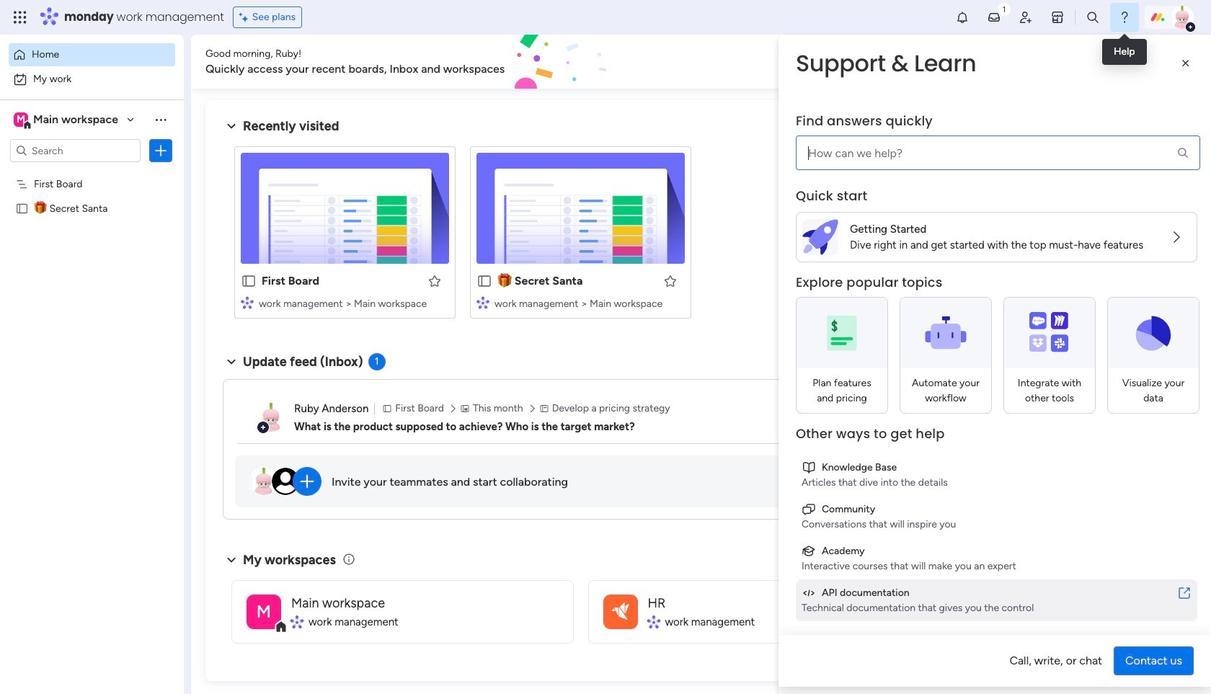 Task type: describe. For each thing, give the bounding box(es) containing it.
getting started logo image
[[802, 219, 838, 255]]

header element
[[779, 35, 1211, 187]]

update feed image
[[987, 10, 1001, 25]]

workspace options image
[[154, 112, 168, 127]]

notifications image
[[955, 10, 970, 25]]

1 link container element from the top
[[802, 460, 1192, 475]]

workspace selection element
[[14, 111, 120, 130]]

4 link container element from the top
[[802, 585, 1192, 600]]

search everything image
[[1086, 10, 1100, 25]]

v2 bolt switch image
[[1097, 54, 1106, 70]]

Search in workspace field
[[30, 142, 120, 159]]

1 element
[[368, 354, 385, 371]]

0 horizontal spatial public board image
[[15, 201, 29, 215]]

close update feed (inbox) image
[[223, 354, 240, 371]]

workspace image
[[247, 595, 281, 629]]

close my workspaces image
[[223, 552, 240, 569]]

options image
[[154, 143, 168, 158]]

add to favorites image
[[663, 274, 678, 288]]



Task type: vqa. For each thing, say whether or not it's contained in the screenshot.
See plans button at the top left of the page
no



Task type: locate. For each thing, give the bounding box(es) containing it.
option
[[9, 43, 175, 66], [9, 68, 175, 91], [0, 170, 184, 173]]

ruby anderson image
[[257, 403, 285, 432]]

1 horizontal spatial public board image
[[241, 274, 257, 289]]

search container element
[[796, 112, 1200, 170]]

extra links container element
[[796, 454, 1197, 621]]

list box
[[0, 168, 184, 415]]

2 horizontal spatial public board image
[[476, 274, 492, 289]]

How can we help? search field
[[796, 136, 1200, 170]]

1 vertical spatial option
[[9, 68, 175, 91]]

see plans image
[[239, 9, 252, 25]]

invite members image
[[1019, 10, 1033, 25]]

monday marketplace image
[[1050, 10, 1065, 25]]

link container element
[[802, 460, 1192, 475], [802, 502, 1192, 517], [802, 544, 1192, 559], [802, 585, 1192, 600]]

close recently visited image
[[223, 117, 240, 135]]

2 link container element from the top
[[802, 502, 1192, 517]]

add to favorites image
[[427, 274, 442, 288]]

templates image image
[[982, 109, 1181, 213]]

help image
[[1117, 10, 1132, 25]]

getting started element
[[973, 349, 1189, 407]]

ruby anderson image
[[1171, 6, 1194, 29]]

2 vertical spatial option
[[0, 170, 184, 173]]

select product image
[[13, 10, 27, 25]]

3 link container element from the top
[[802, 544, 1192, 559]]

public board image for add to favorites icon
[[241, 274, 257, 289]]

public board image for add to favorites image
[[476, 274, 492, 289]]

public board image
[[15, 201, 29, 215], [241, 274, 257, 289], [476, 274, 492, 289]]

0 vertical spatial option
[[9, 43, 175, 66]]

1 image
[[998, 1, 1011, 17]]

quick search results list box
[[223, 135, 939, 336]]

workspace image
[[14, 112, 28, 128], [603, 595, 638, 629], [612, 599, 629, 625]]



